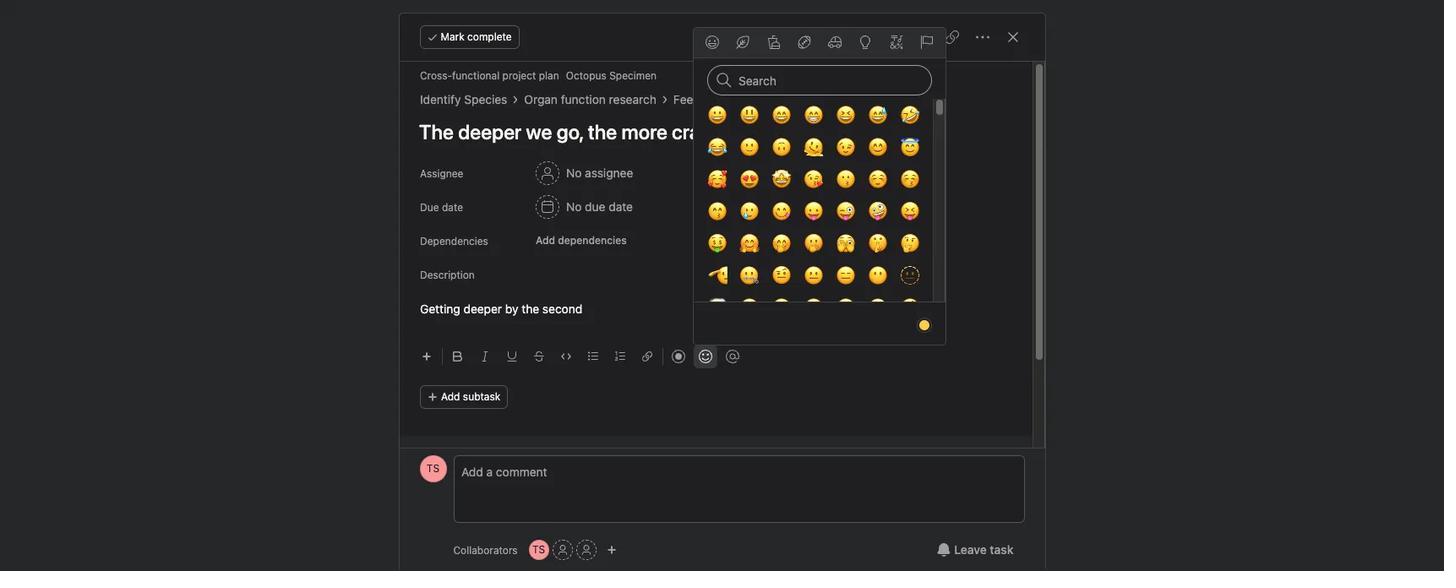 Task type: locate. For each thing, give the bounding box(es) containing it.
add left subtask
[[441, 390, 460, 403]]

0 horizontal spatial the
[[521, 302, 539, 316]]

😑 image
[[835, 265, 856, 286]]

dependencies
[[420, 235, 488, 248]]

function
[[560, 92, 605, 106]]

1 vertical spatial no
[[566, 199, 581, 214]]

leave task button
[[926, 535, 1025, 565]]

🥲 image
[[739, 201, 759, 221]]

no inside dropdown button
[[566, 199, 581, 214]]

add
[[535, 234, 555, 247], [441, 390, 460, 403]]

😆 image
[[835, 105, 856, 125]]

description
[[420, 269, 474, 281]]

2 horizontal spatial the
[[811, 92, 828, 106]]

0 horizontal spatial date
[[441, 201, 463, 214]]

1 horizontal spatial the
[[703, 92, 721, 106]]

2 no from the top
[[566, 199, 581, 214]]

😬 image
[[835, 297, 856, 318]]

0 vertical spatial no
[[566, 166, 581, 180]]

no left "assignee"
[[566, 166, 581, 180]]

insert an object image
[[421, 352, 431, 362]]

🙄 image
[[803, 297, 823, 318]]

Search field
[[707, 65, 932, 95]]

ts button right 'collaborators'
[[529, 540, 549, 560]]

☺️ image
[[867, 169, 888, 189]]

octopus specimen link
[[566, 69, 656, 82]]

😘 image
[[803, 169, 823, 189]]

😙 image
[[707, 201, 727, 221]]

😗 image
[[835, 169, 856, 189]]

no inside dropdown button
[[566, 166, 581, 180]]

organ
[[524, 92, 557, 106]]

🤪 image
[[867, 201, 888, 221]]

functional
[[452, 69, 499, 82]]

italics image
[[480, 352, 490, 362]]

😐 image
[[803, 265, 823, 286]]

ts
[[427, 462, 440, 475], [532, 543, 545, 556]]

due
[[584, 199, 605, 214]]

cross-functional project plan octopus specimen
[[420, 69, 656, 82]]

tell the octopus you love them
[[789, 92, 955, 106]]

add subtask image
[[915, 30, 928, 44]]

😶‍🌫️ image
[[707, 297, 727, 318]]

😏 image
[[739, 297, 759, 318]]

😄 image
[[771, 105, 791, 125]]

date inside dropdown button
[[608, 199, 632, 214]]

ts button down add subtask button
[[420, 455, 447, 482]]

underline image
[[507, 352, 517, 362]]

1 vertical spatial add
[[441, 390, 460, 403]]

🤫 image
[[867, 233, 888, 253]]

organ function research link
[[524, 90, 656, 109]]

0 horizontal spatial ts button
[[420, 455, 447, 482]]

mark
[[441, 30, 464, 43]]

them
[[927, 92, 955, 106]]

🤔 image
[[899, 233, 920, 253]]

the
[[703, 92, 721, 106], [811, 92, 828, 106], [521, 302, 539, 316]]

main content containing identify species
[[399, 62, 1032, 557]]

octopus
[[831, 92, 876, 106]]

0 horizontal spatial ts
[[427, 462, 440, 475]]

1 horizontal spatial date
[[608, 199, 632, 214]]

ts down add subtask button
[[427, 462, 440, 475]]

species
[[464, 92, 507, 106]]

🙃 image
[[771, 137, 791, 157]]

1 horizontal spatial ts
[[532, 543, 545, 556]]

the right tell
[[811, 92, 828, 106]]

getting
[[420, 302, 460, 316]]

no assignee button
[[528, 158, 640, 188]]

mark complete
[[441, 30, 512, 43]]

toolbar inside main content
[[414, 337, 1012, 375]]

love
[[902, 92, 924, 106]]

add left dependencies
[[535, 234, 555, 247]]

🫣 image
[[835, 233, 856, 253]]

assignee
[[584, 166, 633, 180]]

🫠 image
[[803, 137, 823, 157]]

main content inside the deeper we go, the more crazy we are dialog
[[399, 62, 1032, 557]]

😛 image
[[803, 201, 823, 221]]

add for add dependencies
[[535, 234, 555, 247]]

no
[[566, 166, 581, 180], [566, 199, 581, 214]]

feed the octopus! link
[[673, 90, 772, 109]]

the right feed at the left top of page
[[703, 92, 721, 106]]

1 horizontal spatial ts button
[[529, 540, 549, 560]]

0 vertical spatial ts
[[427, 462, 440, 475]]

record a video image
[[671, 350, 685, 363]]

the for octopus
[[811, 92, 828, 106]]

at mention image
[[725, 350, 739, 363]]

octopus
[[566, 69, 606, 82]]

ts button
[[420, 455, 447, 482], [529, 540, 549, 560]]

ts right 'collaborators'
[[532, 543, 545, 556]]

0 horizontal spatial add
[[441, 390, 460, 403]]

😶 image
[[867, 265, 888, 286]]

1 horizontal spatial add
[[535, 234, 555, 247]]

😂 image
[[707, 137, 727, 157]]

main content
[[399, 62, 1032, 557]]

plan
[[538, 69, 559, 82]]

you
[[879, 92, 899, 106]]

identify
[[420, 92, 461, 106]]

toolbar
[[414, 337, 1012, 375]]

no for no due date
[[566, 199, 581, 214]]

date
[[608, 199, 632, 214], [441, 201, 463, 214]]

😅 image
[[867, 105, 888, 125]]

1 no from the top
[[566, 166, 581, 180]]

no left due
[[566, 199, 581, 214]]

🤥 image
[[899, 297, 920, 318]]

dependencies
[[558, 234, 626, 247]]

0 vertical spatial add
[[535, 234, 555, 247]]

the right by
[[521, 302, 539, 316]]

leave
[[954, 542, 987, 557]]

😍 image
[[739, 169, 759, 189]]

complete
[[467, 30, 512, 43]]



Task type: vqa. For each thing, say whether or not it's contained in the screenshot.
Home
no



Task type: describe. For each thing, give the bounding box(es) containing it.
no due date
[[566, 199, 632, 214]]

🤐 image
[[739, 265, 759, 286]]

🫡 image
[[707, 265, 727, 286]]

second
[[542, 302, 582, 316]]

identify species
[[420, 92, 507, 106]]

add dependencies
[[535, 234, 626, 247]]

no assignee
[[566, 166, 633, 180]]

😋 image
[[771, 201, 791, 221]]

numbered list image
[[615, 352, 625, 362]]

🙂 image
[[739, 137, 759, 157]]

cross-functional project plan link
[[420, 69, 559, 82]]

🤩 image
[[771, 169, 791, 189]]

😀 image
[[707, 105, 727, 125]]

😃 image
[[739, 105, 759, 125]]

feed the octopus!
[[673, 92, 772, 106]]

the for octopus!
[[703, 92, 721, 106]]

the deeper we go, the more crazy we are dialog
[[399, 14, 1045, 571]]

strikethrough image
[[534, 352, 544, 362]]

research
[[609, 92, 656, 106]]

😇 image
[[899, 137, 920, 157]]

mark complete button
[[420, 25, 519, 49]]

link image
[[642, 352, 652, 362]]

subtask
[[462, 390, 500, 403]]

Task Name text field
[[408, 112, 1012, 151]]

😮‍💨 image
[[867, 297, 888, 318]]

collaborators
[[453, 544, 518, 556]]

0 vertical spatial ts button
[[420, 455, 447, 482]]

1 vertical spatial ts button
[[529, 540, 549, 560]]

no due date button
[[528, 192, 640, 222]]

deeper
[[463, 302, 502, 316]]

getting deeper by the second
[[420, 302, 585, 316]]

add or remove collaborators image
[[606, 545, 617, 555]]

by
[[505, 302, 518, 316]]

😁 image
[[803, 105, 823, 125]]

task
[[990, 542, 1014, 557]]

🫢 image
[[803, 233, 823, 253]]

bold image
[[452, 352, 463, 362]]

tell
[[789, 92, 807, 106]]

🫥 image
[[899, 265, 920, 286]]

identify species link
[[420, 90, 507, 109]]

emoji image
[[698, 350, 712, 363]]

🤨 image
[[771, 265, 791, 286]]

0 likes. click to like this task image
[[854, 30, 867, 44]]

code image
[[561, 352, 571, 362]]

organ function research
[[524, 92, 656, 106]]

😜 image
[[835, 201, 856, 221]]

add dependencies button
[[528, 229, 634, 253]]

collapse task pane image
[[1006, 30, 1019, 44]]

🤗 image
[[739, 233, 759, 253]]

copy task link image
[[945, 30, 959, 44]]

🤣 image
[[899, 105, 920, 125]]

🤭 image
[[771, 233, 791, 253]]

more actions for this task image
[[976, 30, 989, 44]]

assignee
[[420, 167, 463, 180]]

no for no assignee
[[566, 166, 581, 180]]

😉 image
[[835, 137, 856, 157]]

😝 image
[[899, 201, 920, 221]]

add subtask
[[441, 390, 500, 403]]

add subtask button
[[420, 385, 508, 409]]

leave task
[[954, 542, 1014, 557]]

🥰 image
[[707, 169, 727, 189]]

😒 image
[[771, 297, 791, 318]]

due date
[[420, 201, 463, 214]]

specimen
[[609, 69, 656, 82]]

octopus!
[[724, 92, 772, 106]]

😊 image
[[867, 137, 888, 157]]

bulleted list image
[[588, 352, 598, 362]]

project
[[502, 69, 536, 82]]

tell the octopus you love them link
[[789, 90, 955, 109]]

due
[[420, 201, 439, 214]]

cross-
[[420, 69, 452, 82]]

add for add subtask
[[441, 390, 460, 403]]

😚 image
[[899, 169, 920, 189]]

1 vertical spatial ts
[[532, 543, 545, 556]]

feed
[[673, 92, 700, 106]]

🤑 image
[[707, 233, 727, 253]]



